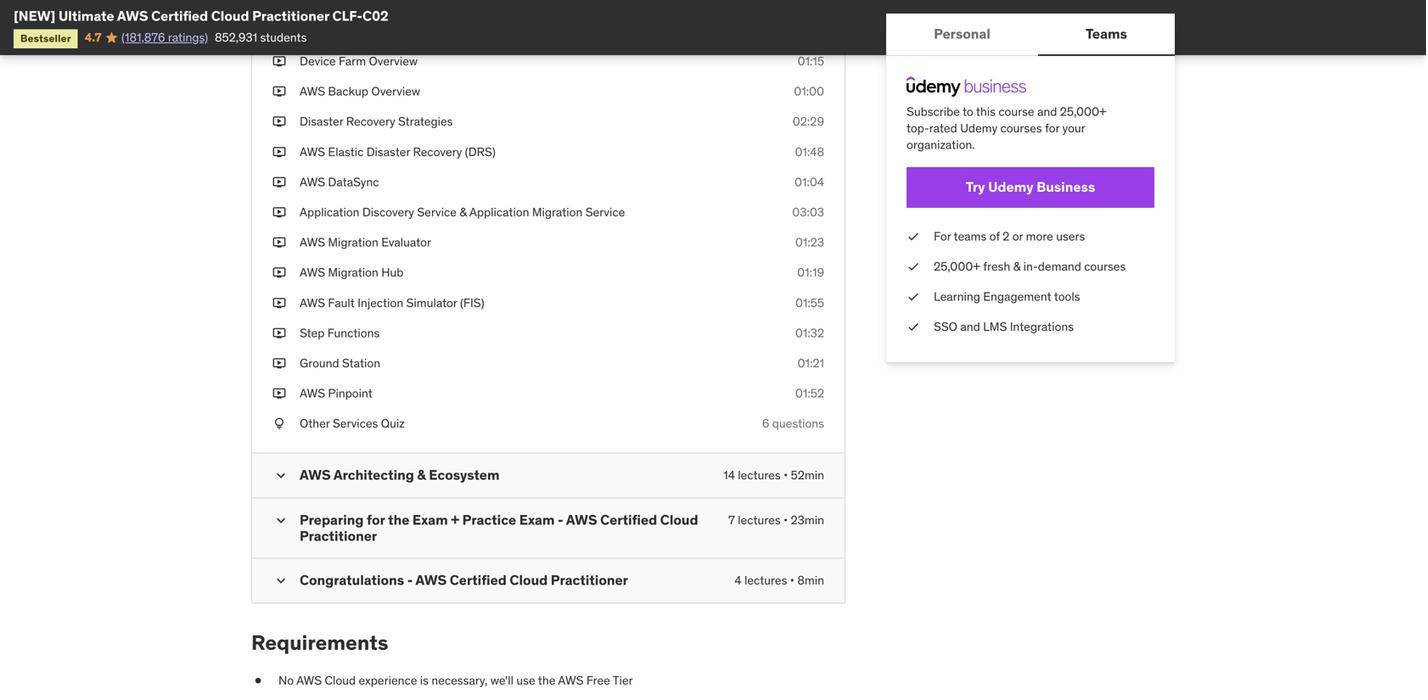 Task type: describe. For each thing, give the bounding box(es) containing it.
integrations
[[1010, 319, 1074, 335]]

lectures for practice
[[738, 513, 781, 528]]

small image for congratulations
[[273, 573, 290, 590]]

fresh
[[984, 259, 1011, 274]]

and inside subscribe to this course and 25,000+ top‑rated udemy courses for your organization.
[[1038, 104, 1058, 119]]

or
[[1013, 229, 1024, 244]]

8min
[[798, 573, 825, 589]]

demand
[[1038, 259, 1082, 274]]

migration for hub
[[328, 265, 379, 280]]

0 vertical spatial &
[[460, 205, 467, 220]]

ground
[[300, 356, 339, 371]]

strategies
[[398, 114, 453, 129]]

aws datasync
[[300, 174, 379, 190]]

14
[[724, 468, 735, 483]]

852,931 students
[[215, 30, 307, 45]]

01:23
[[796, 235, 825, 250]]

c02
[[363, 7, 389, 25]]

0 vertical spatial lectures
[[738, 468, 781, 483]]

23min
[[791, 513, 825, 528]]

xsmall image for aws backup overview
[[273, 83, 286, 100]]

evaluator
[[382, 235, 431, 250]]

amplify
[[300, 23, 340, 39]]

to
[[963, 104, 974, 119]]

for inside subscribe to this course and 25,000+ top‑rated udemy courses for your organization.
[[1045, 121, 1060, 136]]

xsmall image for aws fault injection simulator (fis)
[[273, 295, 286, 312]]

for
[[934, 229, 952, 244]]

6
[[763, 416, 770, 432]]

cloud up 852,931
[[211, 7, 249, 25]]

try
[[966, 178, 986, 196]]

4
[[735, 573, 742, 589]]

[new] ultimate aws certified cloud practitioner clf-c02
[[14, 7, 389, 25]]

xsmall image for aws migration hub
[[273, 265, 286, 281]]

bestseller
[[20, 32, 71, 45]]

try udemy business
[[966, 178, 1096, 196]]

1 vertical spatial courses
[[1085, 259, 1126, 274]]

01:52
[[796, 386, 825, 401]]

fault
[[328, 295, 355, 311]]

tools
[[1055, 289, 1081, 304]]

1 horizontal spatial disaster
[[367, 144, 410, 160]]

xsmall image for other services quiz
[[273, 416, 286, 432]]

01:21
[[798, 356, 825, 371]]

- inside the "preparing for the exam + practice exam - aws certified cloud practitioner"
[[558, 511, 564, 529]]

station
[[342, 356, 381, 371]]

overview for device farm overview
[[369, 54, 418, 69]]

preparing for the exam + practice exam - aws certified cloud practitioner
[[300, 511, 699, 545]]

clf-
[[332, 7, 363, 25]]

• for practice
[[784, 513, 788, 528]]

0 vertical spatial •
[[784, 468, 788, 483]]

for inside the "preparing for the exam + practice exam - aws certified cloud practitioner"
[[367, 511, 385, 529]]

(fis)
[[460, 295, 485, 311]]

tab list containing personal
[[887, 14, 1175, 56]]

is
[[420, 673, 429, 689]]

the inside the "preparing for the exam + practice exam - aws certified cloud practitioner"
[[388, 511, 410, 529]]

25,000+ inside subscribe to this course and 25,000+ top‑rated udemy courses for your organization.
[[1060, 104, 1107, 119]]

(drs)
[[465, 144, 496, 160]]

discovery
[[363, 205, 414, 220]]

(181,876
[[122, 30, 165, 45]]

sso
[[934, 319, 958, 335]]

25,000+ fresh & in-demand courses
[[934, 259, 1126, 274]]

xsmall image for disaster recovery strategies
[[273, 114, 286, 130]]

teams
[[954, 229, 987, 244]]

01:32
[[796, 326, 825, 341]]

no aws cloud experience is necessary, we'll use the aws free tier
[[279, 673, 633, 689]]

1 exam from the left
[[413, 511, 448, 529]]

lms
[[983, 319, 1008, 335]]

farm
[[339, 54, 366, 69]]

01:00
[[794, 84, 825, 99]]

simulator
[[406, 295, 457, 311]]

certified for [new] ultimate aws certified cloud practitioner clf-c02
[[151, 7, 208, 25]]

2 application from the left
[[470, 205, 530, 220]]

(181,876 ratings)
[[122, 30, 208, 45]]

xsmall image for application discovery service & application migration service
[[273, 204, 286, 221]]

aws migration evaluator
[[300, 235, 431, 250]]

1 vertical spatial 25,000+
[[934, 259, 981, 274]]

certified for congratulations - aws certified cloud practitioner
[[450, 572, 507, 590]]

4 lectures • 8min
[[735, 573, 825, 589]]

quiz
[[381, 416, 405, 432]]

aws migration hub
[[300, 265, 404, 280]]

2 service from the left
[[586, 205, 625, 220]]

other
[[300, 416, 330, 432]]

overview for aws backup overview
[[371, 84, 420, 99]]

03:03
[[793, 205, 825, 220]]

practitioner for [new] ultimate aws certified cloud practitioner clf-c02
[[252, 7, 329, 25]]

& for aws architecting & ecosystem
[[417, 466, 426, 484]]

01:55
[[796, 295, 825, 311]]

small image for preparing
[[273, 512, 290, 529]]

elastic
[[328, 144, 364, 160]]

backup
[[328, 84, 369, 99]]

migration for evaluator
[[328, 235, 379, 250]]

1 vertical spatial recovery
[[413, 144, 462, 160]]

of
[[990, 229, 1000, 244]]

ultimate
[[59, 7, 114, 25]]

0 vertical spatial recovery
[[346, 114, 395, 129]]

xsmall image for aws migration evaluator
[[273, 234, 286, 251]]

free
[[587, 673, 610, 689]]

tier
[[613, 673, 633, 689]]

teams button
[[1039, 14, 1175, 54]]

business
[[1037, 178, 1096, 196]]

no
[[279, 673, 294, 689]]

practitioner inside the "preparing for the exam + practice exam - aws certified cloud practitioner"
[[300, 528, 377, 545]]

pinpoint
[[328, 386, 373, 401]]

xsmall image for ground station
[[273, 355, 286, 372]]

xsmall image for step functions
[[273, 325, 286, 342]]

1 service from the left
[[417, 205, 457, 220]]

organization.
[[907, 137, 975, 153]]

requirements
[[251, 631, 389, 656]]

other services quiz
[[300, 416, 405, 432]]

& for 25,000+ fresh & in-demand courses
[[1014, 259, 1021, 274]]

congratulations
[[300, 572, 404, 590]]

more
[[1026, 229, 1054, 244]]

in-
[[1024, 259, 1038, 274]]

2 exam from the left
[[520, 511, 555, 529]]

01:15
[[798, 54, 825, 69]]

[new]
[[14, 7, 56, 25]]

congratulations - aws certified cloud practitioner
[[300, 572, 628, 590]]

engagement
[[984, 289, 1052, 304]]

1 application from the left
[[300, 205, 360, 220]]



Task type: locate. For each thing, give the bounding box(es) containing it.
1 horizontal spatial courses
[[1085, 259, 1126, 274]]

hub
[[382, 265, 404, 280]]

0 horizontal spatial disaster
[[300, 114, 343, 129]]

0 horizontal spatial and
[[961, 319, 981, 335]]

teams
[[1086, 25, 1128, 42]]

2 vertical spatial certified
[[450, 572, 507, 590]]

7 lectures • 23min
[[729, 513, 825, 528]]

1 horizontal spatial service
[[586, 205, 625, 220]]

2
[[1003, 229, 1010, 244]]

aws pinpoint
[[300, 386, 373, 401]]

1 small image from the top
[[273, 512, 290, 529]]

exam right practice
[[520, 511, 555, 529]]

02:29
[[793, 114, 825, 129]]

device
[[300, 54, 336, 69]]

•
[[784, 468, 788, 483], [784, 513, 788, 528], [790, 573, 795, 589]]

udemy
[[961, 121, 998, 136], [989, 178, 1034, 196]]

0 vertical spatial -
[[558, 511, 564, 529]]

aws backup overview
[[300, 84, 420, 99]]

0 vertical spatial overview
[[369, 54, 418, 69]]

0 vertical spatial the
[[388, 511, 410, 529]]

0 horizontal spatial the
[[388, 511, 410, 529]]

the down aws architecting & ecosystem
[[388, 511, 410, 529]]

0 vertical spatial certified
[[151, 7, 208, 25]]

top‑rated
[[907, 121, 958, 136]]

1 vertical spatial &
[[1014, 259, 1021, 274]]

2 vertical spatial lectures
[[745, 573, 788, 589]]

aws inside the "preparing for the exam + practice exam - aws certified cloud practitioner"
[[566, 511, 598, 529]]

personal
[[934, 25, 991, 42]]

and right sso
[[961, 319, 981, 335]]

1 vertical spatial udemy
[[989, 178, 1034, 196]]

small image down small icon
[[273, 512, 290, 529]]

udemy business image
[[907, 76, 1027, 97]]

01:04
[[795, 174, 825, 190]]

0 vertical spatial udemy
[[961, 121, 998, 136]]

ground station
[[300, 356, 381, 371]]

for left your in the right of the page
[[1045, 121, 1060, 136]]

1 horizontal spatial recovery
[[413, 144, 462, 160]]

certified
[[151, 7, 208, 25], [601, 511, 657, 529], [450, 572, 507, 590]]

this
[[977, 104, 996, 119]]

learning engagement tools
[[934, 289, 1081, 304]]

the right use
[[538, 673, 556, 689]]

application down aws datasync
[[300, 205, 360, 220]]

overview up disaster recovery strategies
[[371, 84, 420, 99]]

cloud inside the "preparing for the exam + practice exam - aws certified cloud practitioner"
[[661, 511, 699, 529]]

application down (drs)
[[470, 205, 530, 220]]

• for practitioner
[[790, 573, 795, 589]]

architecting
[[334, 466, 414, 484]]

2 vertical spatial migration
[[328, 265, 379, 280]]

datasync
[[328, 174, 379, 190]]

try udemy business link
[[907, 167, 1155, 208]]

courses right demand
[[1085, 259, 1126, 274]]

step
[[300, 326, 325, 341]]

0 vertical spatial small image
[[273, 512, 290, 529]]

1 horizontal spatial for
[[1045, 121, 1060, 136]]

0 horizontal spatial exam
[[413, 511, 448, 529]]

service
[[417, 205, 457, 220], [586, 205, 625, 220]]

migration
[[532, 205, 583, 220], [328, 235, 379, 250], [328, 265, 379, 280]]

• left 52min
[[784, 468, 788, 483]]

subscribe
[[907, 104, 960, 119]]

0 horizontal spatial 25,000+
[[934, 259, 981, 274]]

experience
[[359, 673, 417, 689]]

we'll
[[491, 673, 514, 689]]

0 horizontal spatial &
[[417, 466, 426, 484]]

xsmall image
[[273, 23, 286, 40], [273, 53, 286, 70], [273, 144, 286, 160], [273, 174, 286, 191], [907, 228, 921, 245], [273, 234, 286, 251], [907, 258, 921, 275], [273, 325, 286, 342], [273, 355, 286, 372]]

udemy inside try udemy business link
[[989, 178, 1034, 196]]

1 horizontal spatial application
[[470, 205, 530, 220]]

exam left +
[[413, 511, 448, 529]]

1 horizontal spatial &
[[460, 205, 467, 220]]

0 horizontal spatial -
[[407, 572, 413, 590]]

disaster recovery strategies
[[300, 114, 453, 129]]

for right preparing
[[367, 511, 385, 529]]

1 horizontal spatial -
[[558, 511, 564, 529]]

2 horizontal spatial &
[[1014, 259, 1021, 274]]

small image
[[273, 512, 290, 529], [273, 573, 290, 590]]

functions
[[328, 326, 380, 341]]

xsmall image for aws elastic disaster recovery (drs)
[[273, 144, 286, 160]]

&
[[460, 205, 467, 220], [1014, 259, 1021, 274], [417, 466, 426, 484]]

4.7
[[85, 30, 102, 45]]

1 vertical spatial -
[[407, 572, 413, 590]]

udemy down this
[[961, 121, 998, 136]]

0 horizontal spatial courses
[[1001, 121, 1043, 136]]

disaster
[[300, 114, 343, 129], [367, 144, 410, 160]]

1 horizontal spatial certified
[[450, 572, 507, 590]]

0 vertical spatial 25,000+
[[1060, 104, 1107, 119]]

1 horizontal spatial 25,000+
[[1060, 104, 1107, 119]]

1 vertical spatial •
[[784, 513, 788, 528]]

udemy right try
[[989, 178, 1034, 196]]

and right course
[[1038, 104, 1058, 119]]

cloud
[[211, 7, 249, 25], [661, 511, 699, 529], [510, 572, 548, 590], [325, 673, 356, 689]]

necessary,
[[432, 673, 488, 689]]

aws architecting & ecosystem
[[300, 466, 500, 484]]

1 vertical spatial for
[[367, 511, 385, 529]]

cloud left 7
[[661, 511, 699, 529]]

practice
[[463, 511, 517, 529]]

lectures right 7
[[738, 513, 781, 528]]

courses
[[1001, 121, 1043, 136], [1085, 259, 1126, 274]]

cloud down requirements
[[325, 673, 356, 689]]

users
[[1057, 229, 1086, 244]]

subscribe to this course and 25,000+ top‑rated udemy courses for your organization.
[[907, 104, 1107, 153]]

step functions
[[300, 326, 380, 341]]

2 horizontal spatial certified
[[601, 511, 657, 529]]

6 questions
[[763, 416, 825, 432]]

2 small image from the top
[[273, 573, 290, 590]]

0 vertical spatial disaster
[[300, 114, 343, 129]]

xsmall image for device farm overview
[[273, 53, 286, 70]]

01:19
[[798, 265, 825, 280]]

certified inside the "preparing for the exam + practice exam - aws certified cloud practitioner"
[[601, 511, 657, 529]]

cloud down the "preparing for the exam + practice exam - aws certified cloud practitioner"
[[510, 572, 548, 590]]

1 vertical spatial the
[[538, 673, 556, 689]]

& down (drs)
[[460, 205, 467, 220]]

sso and lms integrations
[[934, 319, 1074, 335]]

1 horizontal spatial exam
[[520, 511, 555, 529]]

aws fault injection simulator (fis)
[[300, 295, 485, 311]]

lectures
[[738, 468, 781, 483], [738, 513, 781, 528], [745, 573, 788, 589]]

0 horizontal spatial for
[[367, 511, 385, 529]]

0 vertical spatial migration
[[532, 205, 583, 220]]

overview right farm
[[369, 54, 418, 69]]

personal button
[[887, 14, 1039, 54]]

01:48
[[795, 144, 825, 160]]

lectures for practitioner
[[745, 573, 788, 589]]

2 vertical spatial practitioner
[[551, 572, 628, 590]]

ecosystem
[[429, 466, 500, 484]]

1 vertical spatial migration
[[328, 235, 379, 250]]

1 horizontal spatial and
[[1038, 104, 1058, 119]]

0 horizontal spatial service
[[417, 205, 457, 220]]

1 vertical spatial lectures
[[738, 513, 781, 528]]

2 vertical spatial •
[[790, 573, 795, 589]]

852,931
[[215, 30, 257, 45]]

0 vertical spatial practitioner
[[252, 7, 329, 25]]

- right the congratulations on the left
[[407, 572, 413, 590]]

injection
[[358, 295, 404, 311]]

• left 23min
[[784, 513, 788, 528]]

practitioner for congratulations - aws certified cloud practitioner
[[551, 572, 628, 590]]

tab list
[[887, 14, 1175, 56]]

+
[[451, 511, 460, 529]]

0 vertical spatial for
[[1045, 121, 1060, 136]]

1 vertical spatial overview
[[371, 84, 420, 99]]

0 horizontal spatial recovery
[[346, 114, 395, 129]]

1 vertical spatial certified
[[601, 511, 657, 529]]

xsmall image for aws datasync
[[273, 174, 286, 191]]

ratings)
[[168, 30, 208, 45]]

device farm overview
[[300, 54, 418, 69]]

lectures right 14
[[738, 468, 781, 483]]

0 horizontal spatial certified
[[151, 7, 208, 25]]

0 horizontal spatial application
[[300, 205, 360, 220]]

for teams of 2 or more users
[[934, 229, 1086, 244]]

udemy inside subscribe to this course and 25,000+ top‑rated udemy courses for your organization.
[[961, 121, 998, 136]]

course
[[999, 104, 1035, 119]]

• left 8min
[[790, 573, 795, 589]]

small image
[[273, 467, 290, 484]]

disaster down disaster recovery strategies
[[367, 144, 410, 160]]

2 vertical spatial &
[[417, 466, 426, 484]]

use
[[517, 673, 536, 689]]

courses down course
[[1001, 121, 1043, 136]]

14 lectures • 52min
[[724, 468, 825, 483]]

1 vertical spatial and
[[961, 319, 981, 335]]

7
[[729, 513, 735, 528]]

& left ecosystem on the left of page
[[417, 466, 426, 484]]

aws
[[117, 7, 148, 25], [300, 84, 325, 99], [300, 144, 325, 160], [300, 174, 325, 190], [300, 235, 325, 250], [300, 265, 325, 280], [300, 295, 325, 311], [300, 386, 325, 401], [300, 466, 331, 484], [566, 511, 598, 529], [416, 572, 447, 590], [296, 673, 322, 689], [558, 673, 584, 689]]

& left in-
[[1014, 259, 1021, 274]]

1 vertical spatial disaster
[[367, 144, 410, 160]]

recovery down aws backup overview on the top left of the page
[[346, 114, 395, 129]]

0 vertical spatial and
[[1038, 104, 1058, 119]]

1 horizontal spatial the
[[538, 673, 556, 689]]

xsmall image for aws pinpoint
[[273, 386, 286, 402]]

0 vertical spatial courses
[[1001, 121, 1043, 136]]

1 vertical spatial small image
[[273, 573, 290, 590]]

1 vertical spatial practitioner
[[300, 528, 377, 545]]

lectures right 4
[[745, 573, 788, 589]]

xsmall image
[[273, 83, 286, 100], [273, 114, 286, 130], [273, 204, 286, 221], [273, 265, 286, 281], [907, 289, 921, 305], [273, 295, 286, 312], [907, 319, 921, 336], [273, 386, 286, 402], [273, 416, 286, 432], [251, 673, 265, 690]]

small image left the congratulations on the left
[[273, 573, 290, 590]]

courses inside subscribe to this course and 25,000+ top‑rated udemy courses for your organization.
[[1001, 121, 1043, 136]]

aws elastic disaster recovery (drs)
[[300, 144, 496, 160]]

application
[[300, 205, 360, 220], [470, 205, 530, 220]]

25,000+ up 'learning'
[[934, 259, 981, 274]]

practitioner
[[252, 7, 329, 25], [300, 528, 377, 545], [551, 572, 628, 590]]

your
[[1063, 121, 1086, 136]]

recovery down strategies
[[413, 144, 462, 160]]

25,000+ up your in the right of the page
[[1060, 104, 1107, 119]]

- right practice
[[558, 511, 564, 529]]

disaster up elastic
[[300, 114, 343, 129]]



Task type: vqa. For each thing, say whether or not it's contained in the screenshot.
Stephen in the bottom left of the page
no



